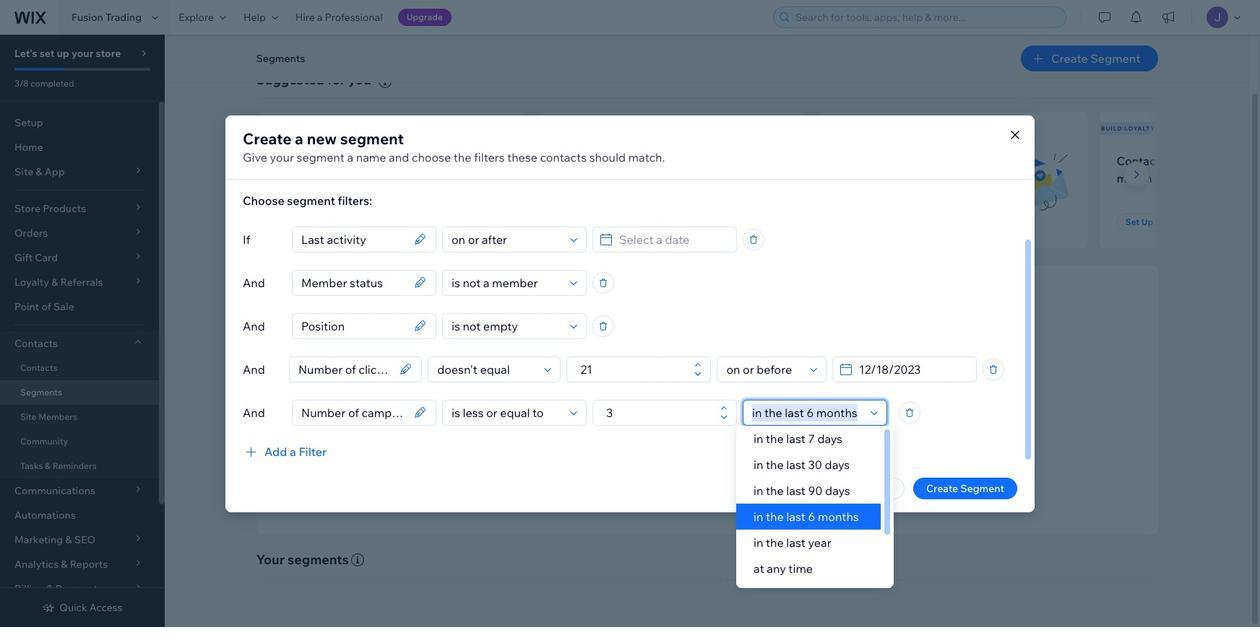 Task type: vqa. For each thing, say whether or not it's contained in the screenshot.
testimonials inside the testimonials slider add customer testimonials to your website
no



Task type: locate. For each thing, give the bounding box(es) containing it.
last for 30
[[786, 458, 806, 473]]

2 last from the top
[[786, 458, 806, 473]]

last for 90
[[786, 484, 806, 499]]

of inside reach the right target audience create specific groups of contacts that update automatically send personalized email campaigns to drive sales and build trust get to know your high-value customers, potential leads and more
[[672, 409, 681, 422]]

0 vertical spatial subscribers
[[276, 125, 325, 132]]

contacts
[[540, 150, 587, 164], [301, 154, 348, 168], [684, 409, 724, 422]]

list
[[253, 112, 1260, 249]]

contacts for contacts dropdown button
[[14, 337, 58, 350]]

of inside 'link'
[[42, 301, 51, 314]]

1 vertical spatial new
[[273, 154, 298, 168]]

months
[[818, 510, 859, 525]]

to right the get
[[583, 448, 593, 461]]

2 vertical spatial to
[[583, 448, 593, 461]]

2 horizontal spatial up
[[1142, 217, 1153, 228]]

2 and from the top
[[243, 319, 265, 333]]

in for in the last year
[[754, 536, 763, 551]]

a
[[317, 11, 323, 24], [295, 129, 303, 148], [347, 150, 353, 164], [1195, 154, 1201, 168], [630, 171, 637, 186], [290, 445, 296, 459]]

1 horizontal spatial set
[[563, 217, 577, 228]]

1 up from the left
[[298, 217, 310, 228]]

in the last 6 months option
[[736, 504, 881, 530]]

Select an option field
[[447, 271, 566, 295], [722, 357, 806, 382], [748, 401, 866, 425]]

0 vertical spatial to
[[337, 171, 348, 186]]

1 horizontal spatial set up segment button
[[555, 214, 640, 231]]

2 horizontal spatial contacts
[[684, 409, 724, 422]]

segments up the suggested
[[256, 52, 305, 65]]

your right the on
[[893, 171, 918, 186]]

high-
[[646, 448, 670, 461]]

Enter a number text field
[[576, 357, 690, 382]]

contacts down loyalty on the top of the page
[[1117, 154, 1166, 168]]

a inside contacts with a birthday th
[[1195, 154, 1201, 168]]

0 horizontal spatial of
[[42, 301, 51, 314]]

up
[[57, 47, 69, 60]]

the up potential
[[766, 432, 784, 447]]

0 horizontal spatial contacts
[[301, 154, 348, 168]]

segments button
[[249, 48, 312, 69]]

subscribed
[[273, 171, 334, 186]]

if
[[243, 232, 250, 247]]

choose segment filters:
[[243, 193, 372, 208]]

1 set up segment button from the left
[[273, 214, 359, 231]]

2 horizontal spatial who
[[971, 154, 994, 168]]

contacts inside dropdown button
[[14, 337, 58, 350]]

contacts up haven't
[[540, 150, 587, 164]]

and
[[389, 150, 409, 164], [799, 428, 817, 441], [823, 448, 841, 461]]

of down right
[[672, 409, 681, 422]]

professional
[[325, 11, 383, 24]]

last left 6
[[786, 510, 806, 525]]

customers,
[[697, 448, 749, 461]]

suggested
[[256, 72, 324, 88]]

to up filters:
[[337, 171, 348, 186]]

contacts down new
[[301, 154, 348, 168]]

1 vertical spatial days
[[825, 458, 850, 473]]

2 vertical spatial and
[[823, 448, 841, 461]]

new
[[307, 129, 337, 148]]

who left recently
[[350, 154, 373, 168]]

the for 90
[[766, 484, 784, 499]]

who up the campaign
[[971, 154, 994, 168]]

the down potential
[[766, 484, 784, 499]]

your right up
[[72, 47, 93, 60]]

new up give
[[258, 125, 274, 132]]

0 horizontal spatial set
[[282, 217, 296, 228]]

reach the right target audience create specific groups of contacts that update automatically send personalized email campaigns to drive sales and build trust get to know your high-value customers, potential leads and more
[[563, 387, 868, 461]]

1 horizontal spatial segments
[[256, 52, 305, 65]]

segments
[[288, 552, 349, 569]]

in up potential
[[754, 432, 763, 447]]

site
[[20, 412, 36, 423]]

0 vertical spatial days
[[817, 432, 843, 447]]

2 set from the left
[[563, 217, 577, 228]]

1 last from the top
[[786, 432, 806, 447]]

who inside potential customers who haven't made a purchase yet
[[666, 154, 689, 168]]

contacts inside new contacts who recently subscribed to your mailing list
[[301, 154, 348, 168]]

5 last from the top
[[786, 536, 806, 551]]

0 horizontal spatial subscribers
[[276, 125, 325, 132]]

list containing new contacts who recently subscribed to your mailing list
[[253, 112, 1260, 249]]

in
[[754, 432, 763, 447], [754, 458, 763, 473], [754, 484, 763, 499], [754, 510, 763, 525], [754, 536, 763, 551]]

2 set up segment from the left
[[563, 217, 631, 228]]

2 set up segment button from the left
[[555, 214, 640, 231]]

your inside new contacts who recently subscribed to your mailing list
[[351, 171, 375, 186]]

0 vertical spatial contacts
[[1117, 154, 1166, 168]]

a inside potential customers who haven't made a purchase yet
[[630, 171, 637, 186]]

Choose a condition field
[[447, 227, 566, 252], [447, 314, 566, 339], [433, 357, 540, 382], [447, 401, 566, 425]]

help button
[[235, 0, 287, 35]]

2 horizontal spatial create segment button
[[1021, 46, 1158, 72]]

the down sales
[[766, 458, 784, 473]]

your segments
[[256, 552, 349, 569]]

a right "hire"
[[317, 11, 323, 24]]

tasks
[[20, 461, 43, 472]]

in for in the last 30 days
[[754, 458, 763, 473]]

2 horizontal spatial create segment
[[1051, 51, 1141, 66]]

2 who from the left
[[666, 154, 689, 168]]

None field
[[297, 227, 410, 252], [297, 271, 410, 295], [297, 314, 410, 339], [294, 357, 395, 382], [297, 401, 410, 425], [297, 227, 410, 252], [297, 271, 410, 295], [297, 314, 410, 339], [294, 357, 395, 382], [297, 401, 410, 425]]

0 horizontal spatial up
[[298, 217, 310, 228]]

30
[[808, 458, 822, 473]]

set up segment button down the choose segment filters:
[[273, 214, 359, 231]]

a down the "customers"
[[630, 171, 637, 186]]

your down name
[[351, 171, 375, 186]]

2 horizontal spatial set up segment
[[1125, 217, 1193, 228]]

of left sale
[[42, 301, 51, 314]]

set for new contacts who recently subscribed to your mailing list
[[282, 217, 296, 228]]

and up mailing
[[389, 150, 409, 164]]

0 horizontal spatial segments
[[20, 387, 62, 398]]

days for in the last 30 days
[[825, 458, 850, 473]]

set up segment button down made at top left
[[555, 214, 640, 231]]

set up segment button for subscribed
[[273, 214, 359, 231]]

4 last from the top
[[786, 510, 806, 525]]

1 in from the top
[[754, 432, 763, 447]]

name
[[356, 150, 386, 164]]

up down haven't
[[579, 217, 591, 228]]

email up high- on the right
[[653, 428, 679, 441]]

in up at at the bottom of the page
[[754, 536, 763, 551]]

1 horizontal spatial email
[[873, 154, 902, 168]]

last left year
[[786, 536, 806, 551]]

1 vertical spatial subscribers
[[905, 154, 969, 168]]

a right add
[[290, 445, 296, 459]]

3 in from the top
[[754, 484, 763, 499]]

in the last year
[[754, 536, 831, 551]]

set for potential customers who haven't made a purchase yet
[[563, 217, 577, 228]]

the up the groups
[[651, 387, 672, 404]]

your
[[256, 552, 285, 569]]

0 horizontal spatial to
[[337, 171, 348, 186]]

email inside active email subscribers who clicked on your campaign
[[873, 154, 902, 168]]

up for subscribed
[[298, 217, 310, 228]]

the inside option
[[766, 510, 784, 525]]

0 horizontal spatial email
[[653, 428, 679, 441]]

0 vertical spatial and
[[389, 150, 409, 164]]

a left new
[[295, 129, 303, 148]]

0 vertical spatial email
[[873, 154, 902, 168]]

contacts with a birthday th
[[1117, 154, 1260, 186]]

1 horizontal spatial up
[[579, 217, 591, 228]]

4 in from the top
[[754, 510, 763, 525]]

set up segment
[[282, 217, 350, 228], [563, 217, 631, 228], [1125, 217, 1193, 228]]

set up segment down made at top left
[[563, 217, 631, 228]]

last left 7
[[786, 432, 806, 447]]

in up in the last year on the bottom of page
[[754, 510, 763, 525]]

up down the choose segment filters:
[[298, 217, 310, 228]]

home link
[[0, 135, 159, 160]]

site members
[[20, 412, 77, 423]]

sale
[[53, 301, 74, 314]]

build
[[819, 428, 842, 441]]

contacts link
[[0, 356, 159, 381]]

1 and from the top
[[243, 276, 265, 290]]

1 vertical spatial contacts
[[14, 337, 58, 350]]

in the last 30 days
[[754, 458, 850, 473]]

2 vertical spatial contacts
[[20, 363, 57, 374]]

4 and from the top
[[243, 406, 265, 420]]

email up the on
[[873, 154, 902, 168]]

at any time
[[754, 562, 813, 577]]

contacts inside contacts with a birthday th
[[1117, 154, 1166, 168]]

2 horizontal spatial to
[[735, 428, 744, 441]]

2 horizontal spatial set up segment button
[[1117, 214, 1202, 231]]

in down potential
[[754, 484, 763, 499]]

the
[[454, 150, 471, 164], [651, 387, 672, 404], [766, 432, 784, 447], [766, 458, 784, 473], [766, 484, 784, 499], [766, 510, 784, 525], [766, 536, 784, 551]]

1 horizontal spatial and
[[799, 428, 817, 441]]

who inside new contacts who recently subscribed to your mailing list
[[350, 154, 373, 168]]

create inside reach the right target audience create specific groups of contacts that update automatically send personalized email campaigns to drive sales and build trust get to know your high-value customers, potential leads and more
[[563, 409, 595, 422]]

and up leads
[[799, 428, 817, 441]]

to left drive
[[735, 428, 744, 441]]

12/18/2023 field
[[855, 357, 972, 382]]

list box
[[736, 426, 894, 608]]

set up segment for made
[[563, 217, 631, 228]]

5 in from the top
[[754, 536, 763, 551]]

1 horizontal spatial who
[[666, 154, 689, 168]]

1 vertical spatial select an option field
[[722, 357, 806, 382]]

3 set from the left
[[1125, 217, 1140, 228]]

1 vertical spatial segments
[[20, 387, 62, 398]]

let's
[[14, 47, 37, 60]]

2 vertical spatial segment
[[287, 193, 335, 208]]

segments inside button
[[256, 52, 305, 65]]

0 vertical spatial new
[[258, 125, 274, 132]]

who for purchase
[[666, 154, 689, 168]]

of
[[42, 301, 51, 314], [672, 409, 681, 422]]

last left 30
[[786, 458, 806, 473]]

segments inside sidebar element
[[20, 387, 62, 398]]

0 vertical spatial segments
[[256, 52, 305, 65]]

your down personalized
[[623, 448, 644, 461]]

sidebar element
[[0, 35, 165, 628]]

segment down new
[[297, 150, 345, 164]]

a right with
[[1195, 154, 1201, 168]]

6
[[808, 510, 815, 525]]

&
[[45, 461, 51, 472]]

the inside 'create a new segment give your segment a name and choose the filters these contacts should match.'
[[454, 150, 471, 164]]

2 in from the top
[[754, 458, 763, 473]]

3 last from the top
[[786, 484, 806, 499]]

2 up from the left
[[579, 217, 591, 228]]

new for new subscribers
[[258, 125, 274, 132]]

new contacts who recently subscribed to your mailing list
[[273, 154, 437, 186]]

set
[[282, 217, 296, 228], [563, 217, 577, 228], [1125, 217, 1140, 228]]

days for in the last 90 days
[[825, 484, 850, 499]]

the left filters
[[454, 150, 471, 164]]

set up segment for subscribed
[[282, 217, 350, 228]]

2 horizontal spatial and
[[823, 448, 841, 461]]

1 vertical spatial email
[[653, 428, 679, 441]]

last inside option
[[786, 510, 806, 525]]

last left 90
[[786, 484, 806, 499]]

who up purchase in the right of the page
[[666, 154, 689, 168]]

days right 30
[[825, 458, 850, 473]]

1 horizontal spatial create segment button
[[913, 478, 1017, 500]]

create segment
[[1051, 51, 1141, 66], [926, 482, 1004, 495], [673, 484, 762, 498]]

on
[[877, 171, 891, 186]]

2 vertical spatial select an option field
[[748, 401, 866, 425]]

segment down the subscribed
[[287, 193, 335, 208]]

the inside reach the right target audience create specific groups of contacts that update automatically send personalized email campaigns to drive sales and build trust get to know your high-value customers, potential leads and more
[[651, 387, 672, 404]]

build
[[1101, 125, 1122, 132]]

1 vertical spatial of
[[672, 409, 681, 422]]

1 set from the left
[[282, 217, 296, 228]]

up for made
[[579, 217, 591, 228]]

update
[[748, 409, 782, 422]]

in down drive
[[754, 458, 763, 473]]

1 who from the left
[[350, 154, 373, 168]]

select an option field for enter a number text box
[[748, 401, 866, 425]]

the up the any
[[766, 536, 784, 551]]

set up segment down contacts with a birthday th
[[1125, 217, 1193, 228]]

days right 7
[[817, 432, 843, 447]]

your right give
[[270, 150, 294, 164]]

2 vertical spatial days
[[825, 484, 850, 499]]

subscribers down the suggested
[[276, 125, 325, 132]]

up
[[298, 217, 310, 228], [579, 217, 591, 228], [1142, 217, 1153, 228]]

groups
[[636, 409, 670, 422]]

create segment button for segments
[[1021, 46, 1158, 72]]

email
[[873, 154, 902, 168], [653, 428, 679, 441]]

drive
[[747, 428, 770, 441]]

segments up the site members at the left
[[20, 387, 62, 398]]

the for 30
[[766, 458, 784, 473]]

days right 90
[[825, 484, 850, 499]]

subscribers
[[276, 125, 325, 132], [905, 154, 969, 168]]

automatically
[[784, 409, 847, 422]]

set up segment button down contacts with a birthday th
[[1117, 214, 1202, 231]]

in inside option
[[754, 510, 763, 525]]

contacts inside 'create a new segment give your segment a name and choose the filters these contacts should match.'
[[540, 150, 587, 164]]

Select a date field
[[615, 227, 732, 252]]

1 set up segment from the left
[[282, 217, 350, 228]]

up down contacts with a birthday th
[[1142, 217, 1153, 228]]

target
[[707, 387, 745, 404]]

filters
[[474, 150, 505, 164]]

1 horizontal spatial subscribers
[[905, 154, 969, 168]]

3 set up segment from the left
[[1125, 217, 1193, 228]]

contacts up campaigns at the right bottom
[[684, 409, 724, 422]]

customers
[[606, 154, 663, 168]]

in the last 7 days
[[754, 432, 843, 447]]

campaign
[[920, 171, 974, 186]]

0 horizontal spatial set up segment
[[282, 217, 350, 228]]

0 vertical spatial of
[[42, 301, 51, 314]]

0 horizontal spatial set up segment button
[[273, 214, 359, 231]]

segment
[[340, 129, 404, 148], [297, 150, 345, 164], [287, 193, 335, 208]]

active email subscribers who clicked on your campaign
[[836, 154, 994, 186]]

2 horizontal spatial set
[[1125, 217, 1140, 228]]

subscribers up the campaign
[[905, 154, 969, 168]]

0 horizontal spatial and
[[389, 150, 409, 164]]

1 horizontal spatial set up segment
[[563, 217, 631, 228]]

personalized
[[591, 428, 651, 441]]

segment up name
[[340, 129, 404, 148]]

create inside 'create a new segment give your segment a name and choose the filters these contacts should match.'
[[243, 129, 291, 148]]

set up segment down the choose segment filters:
[[282, 217, 350, 228]]

contacts down contacts dropdown button
[[20, 363, 57, 374]]

and down build
[[823, 448, 841, 461]]

0 horizontal spatial who
[[350, 154, 373, 168]]

and
[[243, 276, 265, 290], [243, 319, 265, 333], [243, 362, 265, 377], [243, 406, 265, 420]]

1 vertical spatial segment
[[297, 150, 345, 164]]

contacts down point of sale
[[14, 337, 58, 350]]

the for 7
[[766, 432, 784, 447]]

1 horizontal spatial of
[[672, 409, 681, 422]]

sales
[[773, 428, 796, 441]]

new up the subscribed
[[273, 154, 298, 168]]

who for your
[[350, 154, 373, 168]]

th
[[1252, 154, 1260, 168]]

time
[[789, 562, 813, 577]]

segment
[[1090, 51, 1141, 66], [312, 217, 350, 228], [593, 217, 631, 228], [1155, 217, 1193, 228], [961, 482, 1004, 495], [712, 484, 762, 498]]

the up in the last year on the bottom of page
[[766, 510, 784, 525]]

1 horizontal spatial contacts
[[540, 150, 587, 164]]

new inside new contacts who recently subscribed to your mailing list
[[273, 154, 298, 168]]

3 who from the left
[[971, 154, 994, 168]]



Task type: describe. For each thing, give the bounding box(es) containing it.
community
[[20, 436, 68, 447]]

1 horizontal spatial to
[[583, 448, 593, 461]]

0 vertical spatial select an option field
[[447, 271, 566, 295]]

new for new contacts who recently subscribed to your mailing list
[[273, 154, 298, 168]]

for
[[327, 72, 345, 88]]

setup link
[[0, 111, 159, 135]]

point
[[14, 301, 39, 314]]

your inside sidebar element
[[72, 47, 93, 60]]

days for in the last 7 days
[[817, 432, 843, 447]]

recently
[[376, 154, 420, 168]]

new subscribers
[[258, 125, 325, 132]]

active
[[836, 154, 870, 168]]

members
[[38, 412, 77, 423]]

tasks & reminders
[[20, 461, 97, 472]]

segments for segments link
[[20, 387, 62, 398]]

in for in the last 90 days
[[754, 484, 763, 499]]

let's set up your store
[[14, 47, 121, 60]]

know
[[595, 448, 620, 461]]

match.
[[628, 150, 665, 164]]

fusion trading
[[72, 11, 142, 24]]

tasks & reminders link
[[0, 454, 159, 479]]

subscribers inside active email subscribers who clicked on your campaign
[[905, 154, 969, 168]]

trust
[[845, 428, 867, 441]]

filter
[[299, 445, 327, 459]]

last for 6
[[786, 510, 806, 525]]

access
[[89, 602, 123, 615]]

90
[[808, 484, 823, 499]]

campaigns
[[681, 428, 732, 441]]

who inside active email subscribers who clicked on your campaign
[[971, 154, 994, 168]]

community link
[[0, 430, 159, 454]]

that
[[727, 409, 746, 422]]

automations
[[14, 509, 76, 522]]

home
[[14, 141, 43, 154]]

0 horizontal spatial create segment button
[[652, 483, 762, 500]]

a left name
[[347, 150, 353, 164]]

in for in the last 7 days
[[754, 432, 763, 447]]

hire a professional link
[[287, 0, 391, 35]]

3/8 completed
[[14, 78, 74, 89]]

your inside reach the right target audience create specific groups of contacts that update automatically send personalized email campaigns to drive sales and build trust get to know your high-value customers, potential leads and more
[[623, 448, 644, 461]]

a inside button
[[290, 445, 296, 459]]

3/8
[[14, 78, 29, 89]]

audience
[[747, 387, 803, 404]]

more
[[843, 448, 868, 461]]

automations link
[[0, 504, 159, 528]]

in for in the last 6 months
[[754, 510, 763, 525]]

contacts inside reach the right target audience create specific groups of contacts that update automatically send personalized email campaigns to drive sales and build trust get to know your high-value customers, potential leads and more
[[684, 409, 724, 422]]

should
[[589, 150, 626, 164]]

1 vertical spatial and
[[799, 428, 817, 441]]

1 vertical spatial to
[[735, 428, 744, 441]]

between
[[754, 588, 801, 603]]

segments link
[[0, 381, 159, 405]]

send
[[563, 428, 588, 441]]

quick
[[59, 602, 87, 615]]

birthday
[[1204, 154, 1250, 168]]

choose
[[243, 193, 284, 208]]

trading
[[105, 11, 142, 24]]

you
[[348, 72, 371, 88]]

last for 7
[[786, 432, 806, 447]]

set up segment button for made
[[555, 214, 640, 231]]

contacts for contacts link
[[20, 363, 57, 374]]

reminders
[[53, 461, 97, 472]]

filters:
[[338, 193, 372, 208]]

at
[[754, 562, 764, 577]]

list box containing in the last 7 days
[[736, 426, 894, 608]]

create a new segment give your segment a name and choose the filters these contacts should match.
[[243, 129, 665, 164]]

right
[[675, 387, 704, 404]]

any
[[767, 562, 786, 577]]

potential customers who haven't made a purchase yet
[[555, 154, 709, 186]]

set
[[40, 47, 54, 60]]

completed
[[31, 78, 74, 89]]

3 set up segment button from the left
[[1117, 214, 1202, 231]]

your inside 'create a new segment give your segment a name and choose the filters these contacts should match.'
[[270, 150, 294, 164]]

upgrade button
[[398, 9, 451, 26]]

3 up from the left
[[1142, 217, 1153, 228]]

purchase
[[639, 171, 690, 186]]

the for year
[[766, 536, 784, 551]]

create segment button for cancel
[[913, 478, 1017, 500]]

specific
[[597, 409, 634, 422]]

and inside 'create a new segment give your segment a name and choose the filters these contacts should match.'
[[389, 150, 409, 164]]

reach
[[611, 387, 649, 404]]

explore
[[178, 11, 214, 24]]

cancel
[[859, 482, 892, 495]]

email inside reach the right target audience create specific groups of contacts that update automatically send personalized email campaigns to drive sales and build trust get to know your high-value customers, potential leads and more
[[653, 428, 679, 441]]

point of sale
[[14, 301, 74, 314]]

made
[[597, 171, 628, 186]]

to inside new contacts who recently subscribed to your mailing list
[[337, 171, 348, 186]]

3 and from the top
[[243, 362, 265, 377]]

add a filter
[[264, 445, 327, 459]]

give
[[243, 150, 267, 164]]

Search for tools, apps, help & more... field
[[791, 7, 1061, 27]]

help
[[243, 11, 266, 24]]

list
[[420, 171, 437, 186]]

year
[[808, 536, 831, 551]]

your inside active email subscribers who clicked on your campaign
[[893, 171, 918, 186]]

segments for segments button
[[256, 52, 305, 65]]

leads
[[796, 448, 821, 461]]

the for target
[[651, 387, 672, 404]]

hire a professional
[[295, 11, 383, 24]]

store
[[96, 47, 121, 60]]

build loyalty
[[1101, 125, 1155, 132]]

the for 6
[[766, 510, 784, 525]]

Enter a number text field
[[602, 401, 716, 425]]

last for year
[[786, 536, 806, 551]]

0 horizontal spatial create segment
[[673, 484, 762, 498]]

1 horizontal spatial create segment
[[926, 482, 1004, 495]]

select an option field for enter a number text field
[[722, 357, 806, 382]]

upgrade
[[407, 12, 443, 22]]

point of sale link
[[0, 295, 159, 319]]

potential
[[555, 154, 603, 168]]

quick access
[[59, 602, 123, 615]]

contacts button
[[0, 332, 159, 356]]

0 vertical spatial segment
[[340, 129, 404, 148]]

with
[[1169, 154, 1192, 168]]

quick access button
[[42, 602, 123, 615]]

loyalty
[[1124, 125, 1155, 132]]

7
[[808, 432, 815, 447]]



